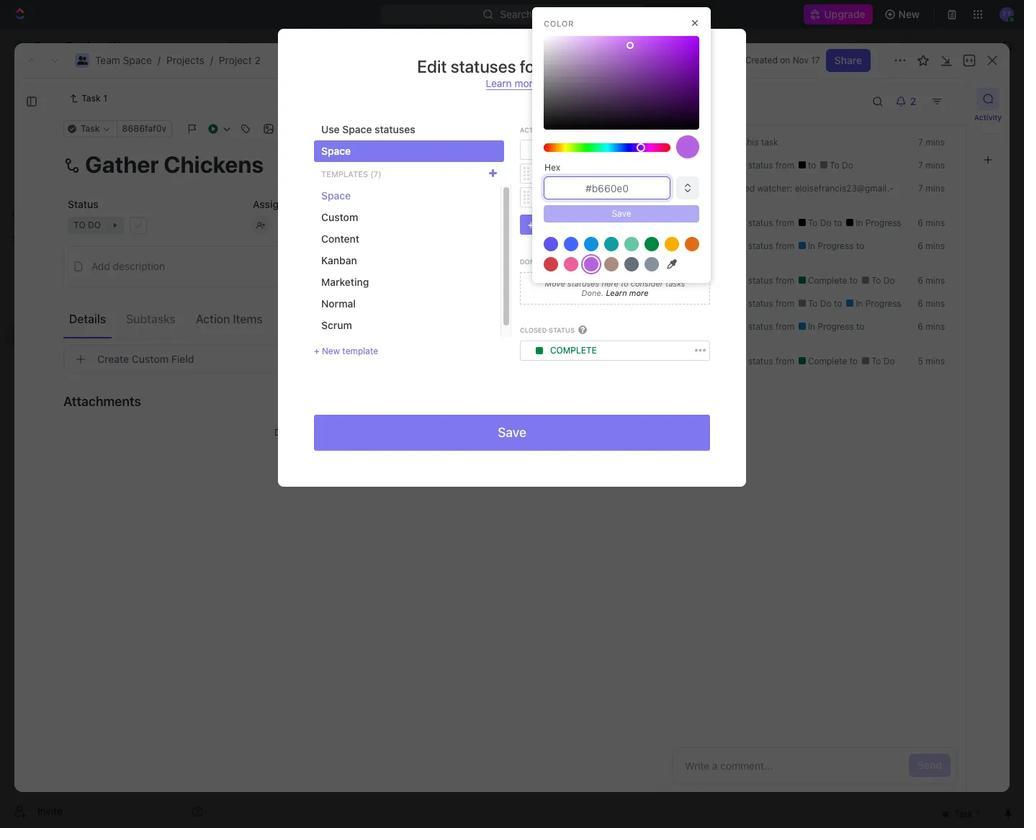 Task type: vqa. For each thing, say whether or not it's contained in the screenshot.


Task type: describe. For each thing, give the bounding box(es) containing it.
2 status from the top
[[748, 218, 773, 228]]

space down 'edit task name' text field
[[321, 189, 351, 202]]

user group image
[[77, 56, 88, 65]]

7 mins from the top
[[926, 298, 945, 309]]

kanban
[[321, 254, 357, 267]]

eloisefrancis23@gmail. com
[[693, 183, 894, 205]]

3 from from the top
[[776, 241, 795, 251]]

Search tasks... text field
[[845, 164, 989, 185]]

1 vertical spatial project
[[250, 86, 315, 109]]

0 vertical spatial share
[[851, 40, 878, 52]]

+ for + add status
[[528, 218, 534, 231]]

favorites button
[[6, 206, 55, 223]]

attachments
[[63, 394, 141, 409]]

com
[[693, 183, 894, 205]]

1 changed from the top
[[710, 160, 746, 171]]

action
[[196, 312, 230, 325]]

6 changed status from from the top
[[708, 321, 797, 332]]

new button
[[878, 3, 928, 26]]

1 6 mins from the top
[[918, 218, 945, 228]]

task sidebar navigation tab list
[[972, 87, 1004, 171]]

action items
[[196, 312, 263, 325]]

8 mins from the top
[[926, 321, 945, 332]]

clickbot
[[693, 183, 727, 194]]

6 mins from the top
[[926, 275, 945, 286]]

1 vertical spatial 1 button
[[324, 274, 344, 289]]

1 you from the top
[[693, 137, 708, 148]]

2 mins from the top
[[926, 160, 945, 171]]

gantt
[[489, 133, 516, 145]]

status inside edit statuses for projects dialog
[[558, 218, 588, 231]]

1 vertical spatial share
[[835, 54, 862, 66]]

calendar
[[367, 133, 410, 145]]

list
[[324, 133, 341, 145]]

details
[[69, 312, 106, 325]]

4 status from the top
[[748, 275, 773, 286]]

watcher:
[[757, 183, 793, 194]]

assignees
[[600, 169, 643, 179]]

6 changed from the top
[[710, 321, 746, 332]]

0 vertical spatial projects link
[[166, 54, 204, 66]]

3 status from the top
[[748, 241, 773, 251]]

projects for /
[[166, 54, 204, 66]]

created
[[710, 137, 741, 148]]

color
[[544, 18, 574, 28]]

added
[[729, 183, 755, 194]]

subtasks
[[126, 312, 176, 325]]

7 from from the top
[[776, 356, 795, 367]]

0 vertical spatial 1 button
[[322, 249, 342, 264]]

for
[[550, 192, 568, 203]]

6 you from the top
[[693, 298, 708, 309]]

1 mins from the top
[[926, 137, 945, 148]]

spaces
[[12, 233, 42, 244]]

2 / from the left
[[210, 54, 213, 66]]

3 changed status from from the top
[[708, 241, 797, 251]]

1 status from the top
[[748, 160, 773, 171]]

drop
[[275, 427, 294, 438]]

7 changed from the top
[[710, 356, 746, 367]]

3 6 from the top
[[918, 275, 923, 286]]

task 1 link
[[63, 90, 113, 107]]

complete
[[550, 345, 597, 355]]

0 vertical spatial project
[[219, 54, 252, 66]]

for
[[520, 56, 541, 76]]

1 7 from the top
[[918, 137, 923, 148]]

content
[[321, 233, 359, 245]]

0 horizontal spatial learn more link
[[486, 77, 538, 90]]

3 changed from the top
[[710, 241, 746, 251]]

task 1 inside the task 1 "link"
[[82, 93, 107, 104]]

hide button
[[742, 166, 773, 183]]

template
[[342, 346, 378, 357]]

assignees button
[[582, 166, 649, 183]]

project 2 link
[[219, 54, 261, 66]]

review
[[570, 192, 602, 203]]

2 left template
[[311, 341, 317, 352]]

dashboards link
[[6, 143, 209, 166]]

details button
[[63, 306, 112, 332]]

5 6 from the top
[[918, 321, 923, 332]]

done.
[[582, 288, 604, 298]]

this
[[744, 137, 759, 148]]

upgrade
[[824, 8, 866, 20]]

+ for + new template
[[314, 346, 319, 357]]

2 you from the top
[[693, 160, 708, 171]]

board
[[269, 133, 297, 145]]

team space / projects / project 2
[[95, 54, 261, 66]]

task sidebar content section
[[663, 79, 966, 792]]

1 vertical spatial learn
[[606, 288, 627, 298]]

upgrade link
[[804, 4, 873, 24]]

here inside move statuses here to consider tasks done.
[[602, 279, 619, 288]]

5
[[918, 356, 923, 367]]

0 horizontal spatial status
[[68, 198, 98, 210]]

4 6 mins from the top
[[918, 298, 945, 309]]

4 6 from the top
[[918, 298, 923, 309]]

add task for the rightmost add task button
[[920, 92, 964, 104]]

1 7 mins from the top
[[918, 137, 945, 148]]

statuses for edit
[[451, 56, 516, 76]]

normal
[[321, 297, 356, 310]]

created on nov 17
[[745, 55, 820, 66]]

on
[[780, 55, 790, 66]]

add description
[[91, 260, 165, 272]]

4 from from the top
[[776, 275, 795, 286]]

learn inside edit statuses for projects learn more
[[486, 77, 512, 89]]

team inside tree
[[35, 280, 60, 292]]

add up customize
[[920, 92, 939, 104]]

use
[[321, 123, 340, 135]]

favorites
[[12, 209, 50, 220]]

eloisefrancis23@gmail.
[[795, 183, 894, 194]]

added watcher:
[[727, 183, 795, 194]]

attachments button
[[63, 384, 607, 418]]

progress inside edit statuses for projects dialog
[[561, 168, 608, 179]]

dropdown menu image
[[536, 194, 543, 201]]

1 horizontal spatial team space
[[242, 40, 299, 52]]

1 horizontal spatial add task button
[[912, 87, 972, 110]]

1 vertical spatial statuses
[[375, 123, 415, 135]]

marketing
[[321, 276, 369, 288]]

+ new template
[[314, 346, 378, 357]]

task
[[761, 137, 778, 148]]

space up home link
[[123, 54, 152, 66]]

2 changed status from from the top
[[708, 218, 797, 228]]

create custom field
[[97, 353, 194, 365]]

team space, , element inside sidebar 'navigation'
[[13, 279, 27, 294]]

space inside tree
[[62, 280, 91, 292]]

1 inside "link"
[[103, 93, 107, 104]]

automations button
[[893, 35, 968, 57]]

2 changed from the top
[[710, 218, 746, 228]]

tree inside sidebar 'navigation'
[[6, 251, 209, 445]]

move statuses here to consider tasks done.
[[545, 279, 685, 298]]

1 horizontal spatial task 1
[[290, 250, 320, 263]]

1 horizontal spatial team space, , element
[[228, 40, 239, 52]]

2 left "marketing"
[[315, 276, 321, 288]]

custom inside edit statuses for projects dialog
[[321, 211, 358, 223]]

2 up "project 2"
[[255, 54, 261, 66]]

team space inside tree
[[35, 280, 91, 292]]

customize button
[[883, 129, 957, 149]]

team space link inside tree
[[35, 275, 206, 298]]

create
[[97, 353, 129, 365]]

7 mins for changed status from
[[918, 160, 945, 171]]

scrum
[[321, 319, 352, 331]]

1 6 from the top
[[918, 218, 923, 228]]

automations
[[901, 40, 961, 52]]

new inside button
[[899, 8, 920, 20]]

2 horizontal spatial team
[[242, 40, 267, 52]]

items
[[233, 312, 263, 325]]

3 mins from the top
[[926, 183, 945, 194]]

task up "scrum"
[[312, 300, 333, 312]]

space right the use
[[342, 123, 372, 135]]

5 status from the top
[[748, 298, 773, 309]]

space down the use
[[321, 145, 351, 157]]

board link
[[266, 129, 297, 149]]

1 changed status from from the top
[[708, 160, 797, 171]]

drop your files here to
[[275, 427, 365, 438]]

inbox link
[[6, 94, 209, 117]]

customize
[[902, 133, 952, 145]]

7 changed status from from the top
[[708, 356, 797, 367]]

you created this task
[[693, 137, 778, 148]]



Task type: locate. For each thing, give the bounding box(es) containing it.
action items button
[[190, 306, 268, 332]]

your
[[297, 427, 315, 438]]

1 button down 'content'
[[322, 249, 342, 264]]

1 horizontal spatial status
[[558, 218, 588, 231]]

4 you from the top
[[693, 241, 708, 251]]

created
[[745, 55, 778, 66]]

color options list
[[541, 234, 702, 274]]

0 horizontal spatial team space, , element
[[13, 279, 27, 294]]

send button
[[909, 754, 951, 777]]

1 button down kanban
[[324, 274, 344, 289]]

add left description
[[91, 260, 110, 272]]

sidebar navigation
[[0, 29, 215, 828]]

do inside edit statuses for projects dialog
[[565, 144, 578, 155]]

5 you from the top
[[693, 275, 708, 286]]

share
[[851, 40, 878, 52], [835, 54, 862, 66]]

2 vertical spatial team
[[35, 280, 60, 292]]

new up automations
[[899, 8, 920, 20]]

0 vertical spatial custom
[[321, 211, 358, 223]]

0 horizontal spatial /
[[158, 54, 161, 66]]

0 horizontal spatial add task button
[[284, 298, 339, 315]]

table link
[[434, 129, 463, 149]]

Edit task name text field
[[63, 151, 607, 178]]

add task up customize
[[920, 92, 964, 104]]

1 vertical spatial add task button
[[284, 298, 339, 315]]

2 vertical spatial statuses
[[568, 279, 599, 288]]

1 vertical spatial here
[[337, 427, 355, 438]]

1 horizontal spatial learn more link
[[604, 288, 649, 298]]

0 vertical spatial more
[[515, 77, 538, 89]]

0 vertical spatial here
[[602, 279, 619, 288]]

learn more link down for
[[486, 77, 538, 90]]

calendar link
[[365, 129, 410, 149]]

1 horizontal spatial custom
[[321, 211, 358, 223]]

in progress
[[550, 168, 608, 179], [267, 203, 325, 214], [853, 218, 902, 228], [806, 241, 856, 251], [853, 298, 902, 309], [806, 321, 856, 332]]

2 vertical spatial 7 mins
[[918, 183, 945, 194]]

project 2
[[250, 86, 335, 109]]

files
[[317, 427, 334, 438]]

0 vertical spatial task 1
[[82, 93, 107, 104]]

None field
[[544, 176, 671, 200]]

6 from from the top
[[776, 321, 795, 332]]

learn right done.
[[606, 288, 627, 298]]

activity inside task sidebar navigation tab list
[[974, 113, 1002, 122]]

3 you from the top
[[693, 218, 708, 228]]

0 horizontal spatial activity
[[681, 93, 731, 109]]

0 horizontal spatial new
[[322, 346, 340, 357]]

3 7 mins from the top
[[918, 183, 945, 194]]

team space link up "project 2"
[[224, 37, 302, 55]]

9 mins from the top
[[926, 356, 945, 367]]

team space link down add description
[[35, 275, 206, 298]]

edit statuses for projects dialog
[[278, 29, 746, 487]]

0 horizontal spatial statuses
[[375, 123, 415, 135]]

2 up 'content'
[[342, 203, 347, 214]]

1 horizontal spatial here
[[602, 279, 619, 288]]

statuses inside edit statuses for projects learn more
[[451, 56, 516, 76]]

4 mins from the top
[[926, 218, 945, 228]]

2 horizontal spatial projects
[[544, 56, 607, 76]]

1 horizontal spatial team
[[95, 54, 120, 66]]

to inside move statuses here to consider tasks done.
[[621, 279, 629, 288]]

invite
[[37, 805, 63, 817]]

statuses inside move statuses here to consider tasks done.
[[568, 279, 599, 288]]

learn more link down consider
[[604, 288, 649, 298]]

add task button up customize
[[912, 87, 972, 110]]

6 mins
[[918, 218, 945, 228], [918, 241, 945, 251], [918, 275, 945, 286], [918, 298, 945, 309], [918, 321, 945, 332]]

4 changed status from from the top
[[708, 275, 797, 286]]

tasks
[[666, 279, 685, 288]]

1 vertical spatial +
[[314, 346, 319, 357]]

in
[[550, 168, 559, 179], [267, 203, 276, 214], [856, 218, 863, 228], [808, 241, 815, 251], [856, 298, 863, 309], [808, 321, 815, 332]]

5 mins
[[918, 356, 945, 367]]

0 vertical spatial 7
[[918, 137, 923, 148]]

task
[[942, 92, 964, 104], [82, 93, 101, 104], [290, 250, 312, 263], [290, 276, 312, 288], [312, 300, 333, 312]]

0 vertical spatial team space
[[242, 40, 299, 52]]

team
[[242, 40, 267, 52], [95, 54, 120, 66], [35, 280, 60, 292]]

to do inside edit statuses for projects dialog
[[550, 144, 578, 155]]

team space link up home link
[[95, 54, 152, 66]]

do
[[565, 144, 578, 155], [842, 160, 853, 171], [820, 218, 832, 228], [884, 275, 895, 286], [820, 298, 832, 309], [282, 341, 295, 352], [884, 356, 895, 367]]

1 horizontal spatial new
[[899, 8, 920, 20]]

assigned
[[253, 198, 297, 210]]

space up "project 2"
[[270, 40, 299, 52]]

more down for
[[515, 77, 538, 89]]

0 vertical spatial status
[[68, 198, 98, 210]]

add inside edit statuses for projects dialog
[[537, 218, 556, 231]]

share down upgrade
[[851, 40, 878, 52]]

task 2
[[290, 276, 321, 288]]

home
[[35, 75, 62, 87]]

share button right 17
[[826, 49, 871, 72]]

projects for for
[[544, 56, 607, 76]]

7
[[918, 137, 923, 148], [918, 160, 923, 171], [918, 183, 923, 194]]

5 changed status from from the top
[[708, 298, 797, 309]]

projects link up create
[[43, 300, 169, 323]]

0 horizontal spatial add task
[[290, 300, 333, 312]]

custom
[[321, 211, 358, 223], [132, 353, 169, 365]]

project
[[219, 54, 252, 66], [250, 86, 315, 109]]

0 vertical spatial 7 mins
[[918, 137, 945, 148]]

custom inside button
[[132, 353, 169, 365]]

list link
[[321, 129, 341, 149]]

4 changed from the top
[[710, 275, 746, 286]]

0 horizontal spatial custom
[[132, 353, 169, 365]]

task 1 up task 2
[[290, 250, 320, 263]]

0 vertical spatial add task
[[920, 92, 964, 104]]

0 vertical spatial learn more link
[[486, 77, 538, 90]]

team up project 2 link
[[242, 40, 267, 52]]

tree containing team space
[[6, 251, 209, 445]]

tree
[[6, 251, 209, 445]]

17
[[811, 55, 820, 66]]

1 horizontal spatial projects
[[166, 54, 204, 66]]

add down 'dropdown menu' icon
[[537, 218, 556, 231]]

here up learn more
[[602, 279, 619, 288]]

0 horizontal spatial team space
[[35, 280, 91, 292]]

7 for added watcher:
[[918, 183, 923, 194]]

1 vertical spatial task 1
[[290, 250, 320, 263]]

statuses up done.
[[568, 279, 599, 288]]

statuses left for
[[451, 56, 516, 76]]

space up details
[[62, 280, 91, 292]]

2 6 from the top
[[918, 241, 923, 251]]

add description button
[[68, 255, 602, 278]]

7 you from the top
[[693, 356, 708, 367]]

field
[[171, 353, 194, 365]]

subtasks button
[[120, 306, 181, 332]]

1 horizontal spatial more
[[629, 288, 649, 298]]

1 vertical spatial team space
[[35, 280, 91, 292]]

team space up details button
[[35, 280, 91, 292]]

add task
[[920, 92, 964, 104], [290, 300, 333, 312]]

in inside edit statuses for projects dialog
[[550, 168, 559, 179]]

2 horizontal spatial statuses
[[568, 279, 599, 288]]

task down user group image on the top
[[82, 93, 101, 104]]

1 vertical spatial more
[[629, 288, 649, 298]]

status down "for review"
[[558, 218, 588, 231]]

0 vertical spatial statuses
[[451, 56, 516, 76]]

project up "project 2"
[[219, 54, 252, 66]]

add down task 2
[[290, 300, 309, 312]]

use space statuses
[[321, 123, 415, 135]]

assigned to
[[253, 198, 309, 210]]

new inside edit statuses for projects dialog
[[322, 346, 340, 357]]

0 vertical spatial team space, , element
[[228, 40, 239, 52]]

1 horizontal spatial learn
[[606, 288, 627, 298]]

0 vertical spatial new
[[899, 8, 920, 20]]

share button down upgrade
[[842, 35, 887, 58]]

projects inside edit statuses for projects learn more
[[544, 56, 607, 76]]

0 horizontal spatial more
[[515, 77, 538, 89]]

share button
[[842, 35, 887, 58], [826, 49, 871, 72]]

/ up home link
[[158, 54, 161, 66]]

⌘k
[[622, 8, 638, 20]]

0 vertical spatial activity
[[681, 93, 731, 109]]

2 vertical spatial 7
[[918, 183, 923, 194]]

projects link inside tree
[[43, 300, 169, 323]]

0 vertical spatial +
[[528, 218, 534, 231]]

1 / from the left
[[158, 54, 161, 66]]

1 vertical spatial custom
[[132, 353, 169, 365]]

description
[[113, 260, 165, 272]]

/ left project 2 link
[[210, 54, 213, 66]]

5 from from the top
[[776, 298, 795, 309]]

task up task 2
[[290, 250, 312, 263]]

1 button
[[322, 249, 342, 264], [324, 274, 344, 289]]

1 vertical spatial status
[[558, 218, 588, 231]]

0 horizontal spatial +
[[314, 346, 319, 357]]

2
[[255, 54, 261, 66], [319, 86, 331, 109], [342, 203, 347, 214], [315, 276, 321, 288], [311, 341, 317, 352]]

here right files
[[337, 427, 355, 438]]

more inside edit statuses for projects learn more
[[515, 77, 538, 89]]

custom up 'content'
[[321, 211, 358, 223]]

2 6 mins from the top
[[918, 241, 945, 251]]

task left task sidebar navigation tab list
[[942, 92, 964, 104]]

projects inside tree
[[43, 305, 81, 317]]

statuses left table link
[[375, 123, 415, 135]]

team space, , element down spaces
[[13, 279, 27, 294]]

status right favorites
[[68, 198, 98, 210]]

task 1
[[82, 93, 107, 104], [290, 250, 320, 263]]

changed status from
[[708, 160, 797, 171], [708, 218, 797, 228], [708, 241, 797, 251], [708, 275, 797, 286], [708, 298, 797, 309], [708, 321, 797, 332], [708, 356, 797, 367]]

home link
[[6, 70, 209, 93]]

1 vertical spatial team
[[95, 54, 120, 66]]

1 vertical spatial new
[[322, 346, 340, 357]]

hex
[[545, 162, 561, 173]]

1 horizontal spatial +
[[528, 218, 534, 231]]

learn more
[[604, 288, 649, 298]]

projects link left project 2 link
[[166, 54, 204, 66]]

team space, , element
[[228, 40, 239, 52], [13, 279, 27, 294]]

more down consider
[[629, 288, 649, 298]]

nov
[[793, 55, 809, 66]]

team space up project 2 link
[[242, 40, 299, 52]]

move
[[545, 279, 565, 288]]

share right 17
[[835, 54, 862, 66]]

2 7 from the top
[[918, 160, 923, 171]]

1 horizontal spatial statuses
[[451, 56, 516, 76]]

create custom field button
[[63, 345, 607, 374]]

1 vertical spatial learn more link
[[604, 288, 649, 298]]

status
[[748, 160, 773, 171], [748, 218, 773, 228], [748, 241, 773, 251], [748, 275, 773, 286], [748, 298, 773, 309], [748, 321, 773, 332], [748, 356, 773, 367]]

5 mins from the top
[[926, 241, 945, 251]]

1 from from the top
[[776, 160, 795, 171]]

add task button down task 2
[[284, 298, 339, 315]]

1 vertical spatial team space, , element
[[13, 279, 27, 294]]

task inside the task 1 "link"
[[82, 93, 101, 104]]

0 horizontal spatial task 1
[[82, 93, 107, 104]]

statuses for move
[[568, 279, 599, 288]]

5 6 mins from the top
[[918, 321, 945, 332]]

progress
[[561, 168, 608, 179], [279, 203, 325, 214], [866, 218, 902, 228], [818, 241, 854, 251], [866, 298, 902, 309], [818, 321, 854, 332]]

team down spaces
[[35, 280, 60, 292]]

new
[[899, 8, 920, 20], [322, 346, 340, 357]]

2 up the use
[[319, 86, 331, 109]]

statuses
[[451, 56, 516, 76], [375, 123, 415, 135], [568, 279, 599, 288]]

gantt link
[[486, 129, 516, 149]]

7 for changed status from
[[918, 160, 923, 171]]

+ add status
[[528, 218, 588, 231]]

projects link
[[166, 54, 204, 66], [43, 300, 169, 323]]

add task for leftmost add task button
[[290, 300, 333, 312]]

1 vertical spatial add task
[[290, 300, 333, 312]]

1 horizontal spatial add task
[[920, 92, 964, 104]]

3 6 mins from the top
[[918, 275, 945, 286]]

5 changed from the top
[[710, 298, 746, 309]]

7 mins for added watcher:
[[918, 183, 945, 194]]

0 vertical spatial add task button
[[912, 87, 972, 110]]

task left "marketing"
[[290, 276, 312, 288]]

1 vertical spatial 7 mins
[[918, 160, 945, 171]]

activity inside task sidebar content section
[[681, 93, 731, 109]]

0 horizontal spatial here
[[337, 427, 355, 438]]

6 status from the top
[[748, 321, 773, 332]]

3 7 from the top
[[918, 183, 923, 194]]

add inside "button"
[[91, 260, 110, 272]]

7 status from the top
[[748, 356, 773, 367]]

8686faf0v
[[122, 123, 166, 134]]

1 vertical spatial 7
[[918, 160, 923, 171]]

task 1 down user group image on the top
[[82, 93, 107, 104]]

consider
[[631, 279, 663, 288]]

edit statuses for projects learn more
[[417, 56, 607, 89]]

0 vertical spatial team
[[242, 40, 267, 52]]

2 from from the top
[[776, 218, 795, 228]]

hide
[[748, 169, 767, 179]]

dashboards
[[35, 148, 90, 161]]

activity
[[681, 93, 731, 109], [974, 113, 1002, 122]]

add task down task 2
[[290, 300, 333, 312]]

0 horizontal spatial projects
[[43, 305, 81, 317]]

project up board
[[250, 86, 315, 109]]

send
[[918, 759, 942, 771]]

in progress inside edit statuses for projects dialog
[[550, 168, 608, 179]]

1 horizontal spatial /
[[210, 54, 213, 66]]

inbox
[[35, 99, 60, 112]]

0 horizontal spatial team
[[35, 280, 60, 292]]

add
[[920, 92, 939, 104], [537, 218, 556, 231], [91, 260, 110, 272], [290, 300, 309, 312]]

team up home link
[[95, 54, 120, 66]]

0 vertical spatial learn
[[486, 77, 512, 89]]

learn up gantt in the top of the page
[[486, 77, 512, 89]]

for review
[[550, 192, 602, 203]]

status
[[68, 198, 98, 210], [558, 218, 588, 231]]

new down "scrum"
[[322, 346, 340, 357]]

0 horizontal spatial learn
[[486, 77, 512, 89]]

from
[[776, 160, 795, 171], [776, 218, 795, 228], [776, 241, 795, 251], [776, 275, 795, 286], [776, 298, 795, 309], [776, 321, 795, 332], [776, 356, 795, 367]]

2 7 mins from the top
[[918, 160, 945, 171]]

1 vertical spatial projects link
[[43, 300, 169, 323]]

1 vertical spatial activity
[[974, 113, 1002, 122]]

8686faf0v button
[[116, 120, 172, 138]]

1 horizontal spatial activity
[[974, 113, 1002, 122]]

team space, , element up project 2 link
[[228, 40, 239, 52]]

table
[[437, 133, 463, 145]]

custom left the field
[[132, 353, 169, 365]]

search...
[[500, 8, 541, 20]]



